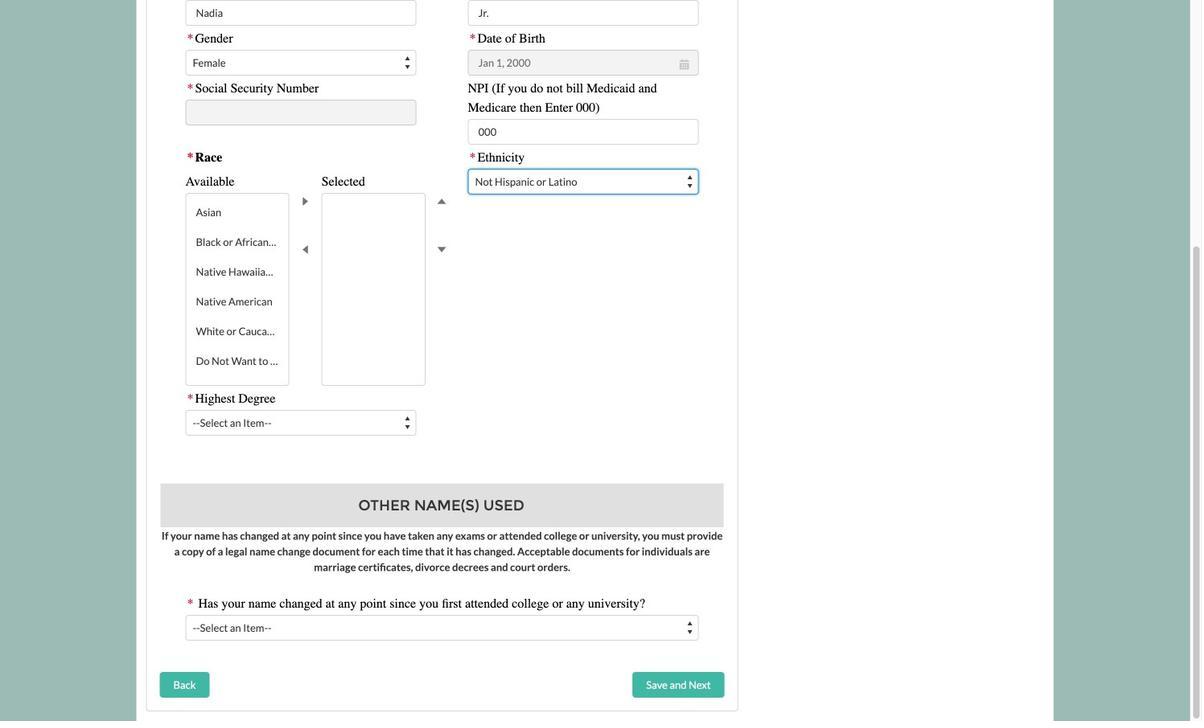 Task type: vqa. For each thing, say whether or not it's contained in the screenshot.
"REQUIRED" element
yes



Task type: locate. For each thing, give the bounding box(es) containing it.
1 vertical spatial group
[[185, 145, 458, 386]]

list box
[[186, 197, 289, 376]]

0 horizontal spatial group
[[185, 145, 458, 386]]

1 horizontal spatial group
[[468, 26, 699, 76]]

None text field
[[185, 0, 416, 26], [468, 0, 699, 26], [468, 50, 699, 76], [185, 100, 416, 126], [468, 119, 699, 145], [185, 0, 416, 26], [468, 0, 699, 26], [468, 50, 699, 76], [185, 100, 416, 126], [468, 119, 699, 145]]

group
[[468, 26, 699, 76], [185, 145, 458, 386]]



Task type: describe. For each thing, give the bounding box(es) containing it.
0 vertical spatial group
[[468, 26, 699, 76]]

required element
[[187, 150, 194, 165]]



